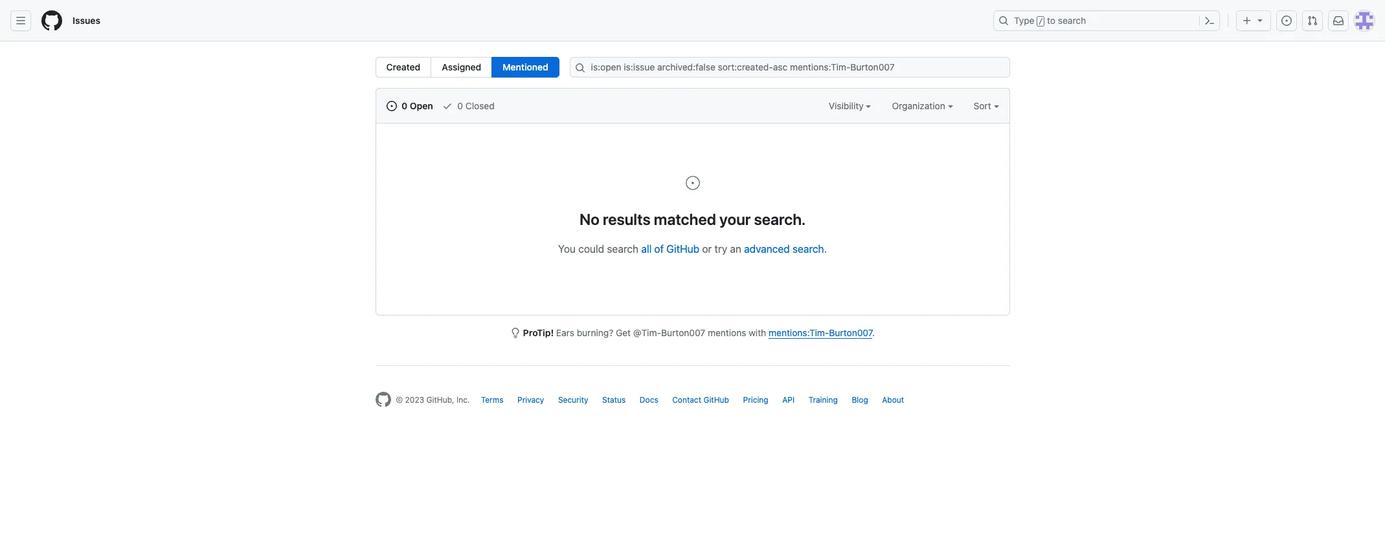 Task type: describe. For each thing, give the bounding box(es) containing it.
blog link
[[852, 396, 868, 405]]

2 burton007 from the left
[[829, 328, 873, 339]]

an
[[730, 244, 742, 255]]

blog
[[852, 396, 868, 405]]

git pull request image
[[1308, 16, 1318, 26]]

status link
[[602, 396, 626, 405]]

mentions:tim-
[[769, 328, 829, 339]]

training link
[[809, 396, 838, 405]]

contact github link
[[672, 396, 729, 405]]

advanced
[[744, 244, 790, 255]]

pricing
[[743, 396, 769, 405]]

0 open link
[[386, 99, 433, 113]]

sort button
[[974, 99, 999, 113]]

organization button
[[892, 99, 953, 113]]

or
[[702, 244, 712, 255]]

visibility button
[[829, 99, 871, 113]]

0 for closed
[[458, 100, 463, 111]]

docs link
[[640, 396, 658, 405]]

training
[[809, 396, 838, 405]]

burning?
[[577, 328, 614, 339]]

sort
[[974, 100, 991, 111]]

about link
[[882, 396, 904, 405]]

privacy
[[518, 396, 544, 405]]

to
[[1047, 15, 1056, 26]]

1 burton007 from the left
[[661, 328, 705, 339]]

try
[[715, 244, 727, 255]]

1 horizontal spatial issue opened image
[[1282, 16, 1292, 26]]

light bulb image
[[510, 328, 521, 339]]

with
[[749, 328, 766, 339]]

privacy link
[[518, 396, 544, 405]]

issues
[[73, 15, 100, 26]]

0 horizontal spatial search
[[607, 244, 639, 255]]

1 vertical spatial github
[[704, 396, 729, 405]]

you could search all of github or try an advanced search .
[[558, 244, 827, 255]]

1 horizontal spatial .
[[873, 328, 875, 339]]

notifications image
[[1334, 16, 1344, 26]]

0 open
[[399, 100, 433, 111]]

inc.
[[457, 396, 470, 405]]

all of github link
[[641, 244, 700, 255]]

0 closed link
[[442, 99, 495, 113]]

0 horizontal spatial homepage image
[[41, 10, 62, 31]]

mentioned
[[503, 62, 548, 73]]

/
[[1039, 17, 1043, 26]]

contact github
[[672, 396, 729, 405]]

©
[[396, 396, 403, 405]]

assigned
[[442, 62, 481, 73]]

type / to search
[[1014, 15, 1086, 26]]

plus image
[[1242, 16, 1253, 26]]

advanced search link
[[744, 244, 824, 255]]

no
[[580, 211, 600, 229]]

2 horizontal spatial search
[[1058, 15, 1086, 26]]

about
[[882, 396, 904, 405]]

search image
[[575, 63, 585, 73]]

mentions
[[708, 328, 746, 339]]

docs
[[640, 396, 658, 405]]

no results matched your search.
[[580, 211, 806, 229]]

of
[[654, 244, 664, 255]]

check image
[[442, 101, 453, 111]]

1 horizontal spatial search
[[793, 244, 824, 255]]

created
[[386, 62, 421, 73]]

pricing link
[[743, 396, 769, 405]]

you
[[558, 244, 576, 255]]



Task type: locate. For each thing, give the bounding box(es) containing it.
all
[[641, 244, 652, 255]]

1 vertical spatial .
[[873, 328, 875, 339]]

© 2023 github, inc.
[[396, 396, 470, 405]]

issue opened image
[[685, 176, 700, 191]]

search
[[1058, 15, 1086, 26], [607, 244, 639, 255], [793, 244, 824, 255]]

homepage image left ©
[[375, 393, 391, 408]]

issue opened image left git pull request "image"
[[1282, 16, 1292, 26]]

0 horizontal spatial burton007
[[661, 328, 705, 339]]

issues element
[[375, 57, 559, 78]]

github
[[667, 244, 700, 255], [704, 396, 729, 405]]

search down search.
[[793, 244, 824, 255]]

could
[[578, 244, 604, 255]]

api link
[[783, 396, 795, 405]]

1 horizontal spatial 0
[[458, 100, 463, 111]]

0 horizontal spatial github
[[667, 244, 700, 255]]

mentioned link
[[492, 57, 559, 78]]

triangle down image
[[1255, 15, 1266, 25]]

search right to
[[1058, 15, 1086, 26]]

issue opened image
[[1282, 16, 1292, 26], [386, 101, 397, 111]]

security
[[558, 396, 588, 405]]

2 0 from the left
[[458, 100, 463, 111]]

type
[[1014, 15, 1035, 26]]

0 inside '0 open' link
[[402, 100, 408, 111]]

results
[[603, 211, 651, 229]]

organization
[[892, 100, 948, 111]]

2023
[[405, 396, 424, 405]]

get
[[616, 328, 631, 339]]

.
[[824, 244, 827, 255], [873, 328, 875, 339]]

0 vertical spatial homepage image
[[41, 10, 62, 31]]

Issues search field
[[570, 57, 1010, 78]]

terms link
[[481, 396, 504, 405]]

0 horizontal spatial 0
[[402, 100, 408, 111]]

0 right check image
[[458, 100, 463, 111]]

0 horizontal spatial issue opened image
[[386, 101, 397, 111]]

protip!
[[523, 328, 554, 339]]

visibility
[[829, 100, 866, 111]]

matched
[[654, 211, 716, 229]]

github right contact
[[704, 396, 729, 405]]

your
[[720, 211, 751, 229]]

0 vertical spatial issue opened image
[[1282, 16, 1292, 26]]

issue opened image left 0 open
[[386, 101, 397, 111]]

Search all issues text field
[[570, 57, 1010, 78]]

security link
[[558, 396, 588, 405]]

open
[[410, 100, 433, 111]]

homepage image
[[41, 10, 62, 31], [375, 393, 391, 408]]

0 vertical spatial github
[[667, 244, 700, 255]]

closed
[[466, 100, 495, 111]]

1 horizontal spatial homepage image
[[375, 393, 391, 408]]

terms
[[481, 396, 504, 405]]

0 closed
[[455, 100, 495, 111]]

issue opened image inside '0 open' link
[[386, 101, 397, 111]]

contact
[[672, 396, 701, 405]]

github,
[[427, 396, 454, 405]]

assigned link
[[431, 57, 492, 78]]

burton007
[[661, 328, 705, 339], [829, 328, 873, 339]]

0 inside the 0 closed link
[[458, 100, 463, 111]]

created link
[[375, 57, 432, 78]]

0 horizontal spatial .
[[824, 244, 827, 255]]

ears
[[556, 328, 574, 339]]

homepage image left issues
[[41, 10, 62, 31]]

1 vertical spatial homepage image
[[375, 393, 391, 408]]

protip! ears burning? get @tim-burton007 mentions with mentions:tim-burton007 .
[[523, 328, 875, 339]]

command palette image
[[1205, 16, 1215, 26]]

search left all
[[607, 244, 639, 255]]

status
[[602, 396, 626, 405]]

0 left the open
[[402, 100, 408, 111]]

1 vertical spatial issue opened image
[[386, 101, 397, 111]]

1 0 from the left
[[402, 100, 408, 111]]

0 for open
[[402, 100, 408, 111]]

search.
[[754, 211, 806, 229]]

api
[[783, 396, 795, 405]]

mentions:tim-burton007 link
[[769, 328, 873, 339]]

1 horizontal spatial burton007
[[829, 328, 873, 339]]

0 vertical spatial .
[[824, 244, 827, 255]]

@tim-
[[633, 328, 661, 339]]

0
[[402, 100, 408, 111], [458, 100, 463, 111]]

github right of
[[667, 244, 700, 255]]

1 horizontal spatial github
[[704, 396, 729, 405]]



Task type: vqa. For each thing, say whether or not it's contained in the screenshot.
Telescope ICON
no



